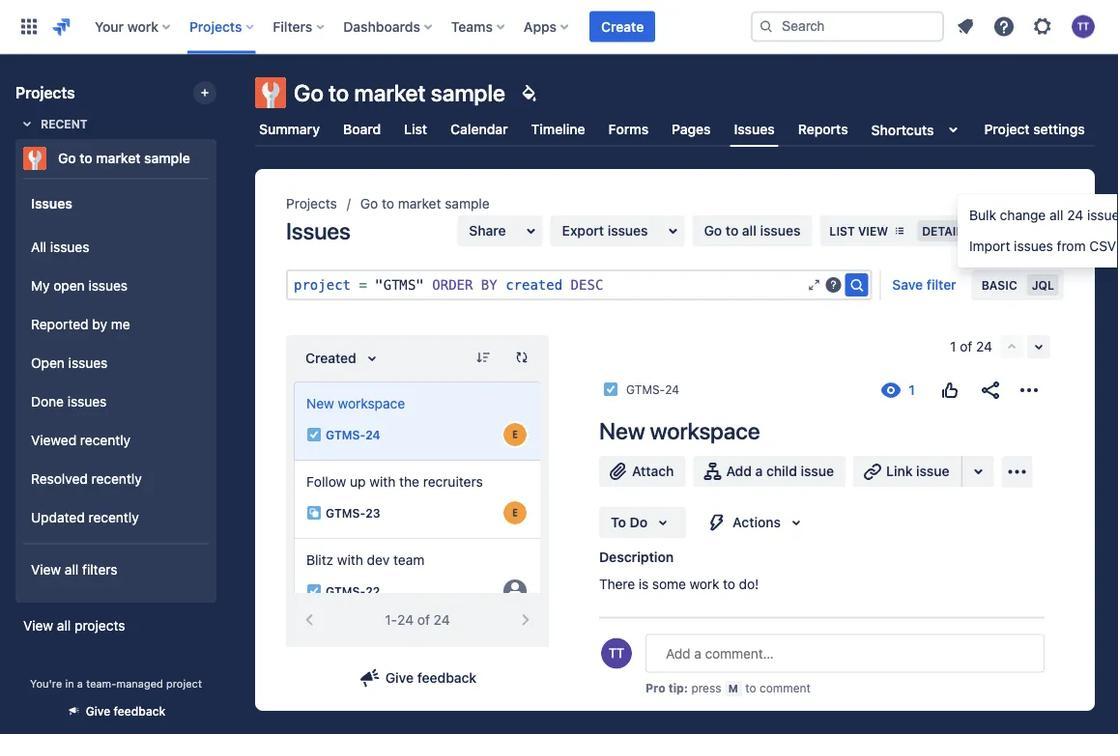Task type: locate. For each thing, give the bounding box(es) containing it.
0 vertical spatial go to market sample link
[[15, 139, 209, 178]]

gtms- up up
[[326, 428, 366, 442]]

2 vertical spatial issues
[[286, 218, 351, 245]]

0 vertical spatial new workspace
[[307, 396, 405, 412]]

1 vertical spatial gtms-24
[[326, 428, 381, 442]]

1 vertical spatial with
[[337, 553, 363, 569]]

sample left add to starred icon
[[144, 150, 190, 166]]

settings
[[1034, 121, 1086, 137]]

1 vertical spatial go to market sample link
[[360, 192, 490, 216]]

bulk change all 24 issue link
[[958, 200, 1119, 231]]

task image down blitz
[[307, 584, 322, 599]]

1 horizontal spatial new
[[599, 418, 645, 445]]

new down the created
[[307, 396, 334, 412]]

your profile and settings image
[[1072, 15, 1095, 38]]

forms
[[609, 121, 649, 137]]

managed
[[116, 678, 163, 690]]

0 vertical spatial give feedback button
[[347, 663, 488, 694]]

eloisefrancis23 image
[[504, 502, 527, 525]]

project left =
[[294, 277, 351, 293]]

dashboards button
[[338, 11, 440, 42]]

1 horizontal spatial list
[[830, 224, 855, 238]]

project
[[985, 121, 1030, 137]]

1 vertical spatial view
[[23, 618, 53, 634]]

list up syntax help 'image'
[[830, 224, 855, 238]]

view for detail view
[[967, 224, 997, 238]]

work right your
[[127, 18, 159, 34]]

all issues link
[[23, 228, 209, 267]]

0 horizontal spatial issues
[[31, 195, 72, 211]]

your work button
[[89, 11, 178, 42]]

add to starred image
[[211, 147, 234, 170]]

there is some work to do!
[[599, 577, 759, 593]]

tip:
[[669, 682, 688, 696]]

feedback
[[417, 671, 477, 687], [114, 705, 166, 719]]

a right in
[[77, 678, 83, 690]]

1 vertical spatial sample
[[144, 150, 190, 166]]

0 vertical spatial of
[[960, 339, 973, 355]]

23
[[366, 507, 381, 520]]

sample up the share
[[445, 196, 490, 212]]

0 vertical spatial recently
[[80, 433, 131, 449]]

m
[[729, 683, 739, 696]]

1 vertical spatial give feedback button
[[55, 696, 177, 728]]

1 horizontal spatial issue
[[917, 464, 950, 480]]

list inside the list link
[[404, 121, 428, 137]]

list right board at the left
[[404, 121, 428, 137]]

recently for resolved recently
[[91, 471, 142, 487]]

with
[[370, 474, 396, 490], [337, 553, 363, 569]]

feedback down 1-24 of 24
[[417, 671, 477, 687]]

view up you're
[[23, 618, 53, 634]]

resolved
[[31, 471, 88, 487]]

import issues from csv link
[[958, 231, 1119, 262]]

view down bulk
[[967, 224, 997, 238]]

jira image
[[50, 15, 73, 38], [50, 15, 73, 38]]

issues for done issues
[[67, 394, 107, 410]]

list for list view
[[830, 224, 855, 238]]

view
[[859, 224, 889, 238], [967, 224, 997, 238]]

your
[[95, 18, 124, 34]]

projects inside projects dropdown button
[[189, 18, 242, 34]]

0 vertical spatial projects
[[189, 18, 242, 34]]

1 vertical spatial issues
[[31, 195, 72, 211]]

to right the projects link
[[382, 196, 394, 212]]

go inside go to all issues link
[[704, 223, 722, 239]]

view down the updated
[[31, 562, 61, 578]]

reported by me link
[[23, 306, 209, 344]]

issue inside add a child issue button
[[801, 464, 834, 480]]

1 vertical spatial projects
[[15, 84, 75, 102]]

feedback down managed at left bottom
[[114, 705, 166, 719]]

2 view from the left
[[967, 224, 997, 238]]

0 horizontal spatial of
[[418, 613, 430, 628]]

all
[[31, 239, 46, 255]]

all issues
[[31, 239, 89, 255]]

shortcuts button
[[868, 112, 969, 147]]

issues up 'viewed recently'
[[67, 394, 107, 410]]

issues for import issues from csv
[[1014, 238, 1054, 254]]

task image up follow
[[307, 427, 322, 443]]

1 vertical spatial workspace
[[650, 418, 760, 445]]

work inside dropdown button
[[127, 18, 159, 34]]

viewed recently link
[[23, 422, 209, 460]]

of right 1 on the right top of page
[[960, 339, 973, 355]]

market up all issues link
[[96, 150, 141, 166]]

go to market sample link up the share
[[360, 192, 490, 216]]

open share dialog image
[[520, 219, 543, 243]]

issue inside bulk change all 24 issue link
[[1088, 207, 1119, 223]]

1 horizontal spatial workspace
[[650, 418, 760, 445]]

0 horizontal spatial projects
[[15, 84, 75, 102]]

view inside view all filters link
[[31, 562, 61, 578]]

updated recently link
[[23, 499, 209, 538]]

filters
[[82, 562, 118, 578]]

market up the list link
[[354, 79, 426, 106]]

give down "1-"
[[386, 671, 414, 687]]

1 vertical spatial task image
[[307, 427, 322, 443]]

all
[[1050, 207, 1064, 223], [742, 223, 757, 239], [65, 562, 79, 578], [57, 618, 71, 634]]

1 horizontal spatial issues
[[286, 218, 351, 245]]

open export issues dropdown image
[[662, 219, 685, 243]]

0 vertical spatial workspace
[[338, 396, 405, 412]]

1 vertical spatial of
[[418, 613, 430, 628]]

1 horizontal spatial projects
[[189, 18, 242, 34]]

view for list view
[[859, 224, 889, 238]]

0 horizontal spatial list
[[404, 121, 428, 137]]

all right open export issues dropdown icon
[[742, 223, 757, 239]]

1 vertical spatial list
[[830, 224, 855, 238]]

sub task image
[[307, 506, 322, 521]]

0 horizontal spatial project
[[166, 678, 202, 690]]

0 vertical spatial go to market sample
[[294, 79, 506, 106]]

1 vertical spatial market
[[96, 150, 141, 166]]

0 vertical spatial a
[[756, 464, 763, 480]]

task image for new workspace
[[307, 427, 322, 443]]

give down team-
[[86, 705, 111, 719]]

1 horizontal spatial give feedback
[[386, 671, 477, 687]]

0 horizontal spatial new
[[307, 396, 334, 412]]

1 vertical spatial new workspace
[[599, 418, 760, 445]]

0 vertical spatial give feedback
[[386, 671, 477, 687]]

view
[[31, 562, 61, 578], [23, 618, 53, 634]]

view for view all filters
[[31, 562, 61, 578]]

my open issues link
[[23, 267, 209, 306]]

24 right import and bulk change issues image
[[1068, 207, 1084, 223]]

work
[[127, 18, 159, 34], [690, 577, 720, 593]]

0 vertical spatial give
[[386, 671, 414, 687]]

view up search image
[[859, 224, 889, 238]]

detail
[[923, 224, 964, 238]]

actions
[[733, 515, 781, 531]]

new up attach button
[[599, 418, 645, 445]]

Search field
[[751, 11, 945, 42]]

feedback for leftmost give feedback button
[[114, 705, 166, 719]]

issue right child
[[801, 464, 834, 480]]

0 horizontal spatial gtms-24
[[326, 428, 381, 442]]

2 vertical spatial task image
[[307, 584, 322, 599]]

all left projects
[[57, 618, 71, 634]]

1 horizontal spatial project
[[294, 277, 351, 293]]

group
[[23, 178, 209, 601], [958, 194, 1119, 268], [23, 222, 209, 543]]

gtms-23
[[326, 507, 381, 520]]

view all projects
[[23, 618, 125, 634]]

0 vertical spatial feedback
[[417, 671, 477, 687]]

0 vertical spatial list
[[404, 121, 428, 137]]

2 horizontal spatial issues
[[734, 121, 775, 137]]

search image
[[759, 19, 774, 34]]

give feedback button down 1-24 of 24
[[347, 663, 488, 694]]

market
[[354, 79, 426, 106], [96, 150, 141, 166], [398, 196, 441, 212]]

recently for updated recently
[[88, 510, 139, 526]]

2 horizontal spatial issue
[[1088, 207, 1119, 223]]

set background color image
[[517, 81, 540, 104]]

forms link
[[605, 112, 653, 147]]

all left filters
[[65, 562, 79, 578]]

copy link to issue image
[[676, 382, 691, 397]]

to down recent
[[80, 150, 93, 166]]

issues right open
[[88, 278, 128, 294]]

2 horizontal spatial projects
[[286, 196, 337, 212]]

link web pages and more image
[[967, 460, 991, 483]]

summary link
[[255, 112, 324, 147]]

add a child issue
[[727, 464, 834, 480]]

JQL query field
[[288, 272, 807, 299]]

issues for export issues
[[608, 223, 648, 239]]

0 vertical spatial project
[[294, 277, 351, 293]]

new workspace
[[307, 396, 405, 412], [599, 418, 760, 445]]

projects up create project icon
[[189, 18, 242, 34]]

with left dev
[[337, 553, 363, 569]]

add
[[727, 464, 752, 480]]

gtms-24 up the attach
[[627, 383, 680, 396]]

recruiters
[[423, 474, 483, 490]]

new workspace down created popup button
[[307, 396, 405, 412]]

sample up calendar
[[431, 79, 506, 106]]

0 vertical spatial issues
[[734, 121, 775, 137]]

2 vertical spatial recently
[[88, 510, 139, 526]]

viewed recently
[[31, 433, 131, 449]]

0 horizontal spatial view
[[859, 224, 889, 238]]

view inside view all projects link
[[23, 618, 53, 634]]

new workspace down copy link to issue icon
[[599, 418, 760, 445]]

resolved recently link
[[23, 460, 209, 499]]

team-
[[86, 678, 116, 690]]

gtms- right sub task icon at the bottom of page
[[326, 507, 366, 520]]

workspace
[[338, 396, 405, 412], [650, 418, 760, 445]]

2 vertical spatial projects
[[286, 196, 337, 212]]

press
[[692, 682, 722, 696]]

of right "1-"
[[418, 613, 430, 628]]

all right change
[[1050, 207, 1064, 223]]

recently down the 'resolved recently' link
[[88, 510, 139, 526]]

go to market sample up the share
[[360, 196, 490, 212]]

open
[[53, 278, 85, 294]]

1 vertical spatial give
[[86, 705, 111, 719]]

my
[[31, 278, 50, 294]]

issues down bulk change all 24 issue link
[[1014, 238, 1054, 254]]

share image
[[979, 379, 1003, 402]]

task image
[[603, 382, 619, 398], [307, 427, 322, 443], [307, 584, 322, 599]]

project
[[294, 277, 351, 293], [166, 678, 202, 690]]

all inside go to all issues link
[[742, 223, 757, 239]]

workspace down copy link to issue icon
[[650, 418, 760, 445]]

projects up collapse recent projects 'icon'
[[15, 84, 75, 102]]

issues right "pages"
[[734, 121, 775, 137]]

1 vertical spatial feedback
[[114, 705, 166, 719]]

basic
[[982, 278, 1018, 292]]

0 vertical spatial gtms-24
[[627, 383, 680, 396]]

1 horizontal spatial a
[[756, 464, 763, 480]]

0 horizontal spatial feedback
[[114, 705, 166, 719]]

gtms- left copy link to issue icon
[[627, 383, 665, 396]]

task image left the gtms-24 link
[[603, 382, 619, 398]]

24 inside bulk change all 24 issue link
[[1068, 207, 1084, 223]]

give feedback down 1-24 of 24
[[386, 671, 477, 687]]

issue
[[1088, 207, 1119, 223], [801, 464, 834, 480], [917, 464, 950, 480]]

0 horizontal spatial give
[[86, 705, 111, 719]]

issues down the projects link
[[286, 218, 351, 245]]

24 up the attach
[[665, 383, 680, 396]]

new
[[307, 396, 334, 412], [599, 418, 645, 445]]

save
[[893, 277, 924, 293]]

dashboards
[[344, 18, 420, 34]]

open
[[31, 355, 65, 371]]

do!
[[739, 577, 759, 593]]

workspace down "order by" icon
[[338, 396, 405, 412]]

assignee
[[612, 687, 663, 700]]

market down the list link
[[398, 196, 441, 212]]

give feedback button down you're in a team-managed project
[[55, 696, 177, 728]]

gtms-24 up up
[[326, 428, 381, 442]]

1 view from the left
[[859, 224, 889, 238]]

0 horizontal spatial issue
[[801, 464, 834, 480]]

1 horizontal spatial work
[[690, 577, 720, 593]]

issue right the link
[[917, 464, 950, 480]]

child
[[767, 464, 798, 480]]

go down recent
[[58, 150, 76, 166]]

1 horizontal spatial feedback
[[417, 671, 477, 687]]

filter
[[927, 277, 957, 293]]

projects
[[75, 618, 125, 634]]

1 vertical spatial give feedback
[[86, 705, 166, 719]]

tab list
[[244, 112, 1107, 147]]

project right managed at left bottom
[[166, 678, 202, 690]]

pro tip: press m to comment
[[646, 682, 811, 696]]

22
[[366, 585, 380, 598]]

0 horizontal spatial workspace
[[338, 396, 405, 412]]

go to market sample up the list link
[[294, 79, 506, 106]]

0 vertical spatial sample
[[431, 79, 506, 106]]

work right some
[[690, 577, 720, 593]]

projects down summary link
[[286, 196, 337, 212]]

issues up all issues
[[31, 195, 72, 211]]

to do
[[611, 515, 648, 531]]

go to market sample down recent
[[58, 150, 190, 166]]

all inside bulk change all 24 issue link
[[1050, 207, 1064, 223]]

issue up csv
[[1088, 207, 1119, 223]]

0 vertical spatial new
[[307, 396, 334, 412]]

projects
[[189, 18, 242, 34], [15, 84, 75, 102], [286, 196, 337, 212]]

a right the add
[[756, 464, 763, 480]]

0 horizontal spatial work
[[127, 18, 159, 34]]

do
[[630, 515, 648, 531]]

1 horizontal spatial new workspace
[[599, 418, 760, 445]]

banner
[[0, 0, 1119, 54]]

1 horizontal spatial view
[[967, 224, 997, 238]]

blitz with dev team
[[307, 553, 425, 569]]

board link
[[339, 112, 385, 147]]

issues down reported by me
[[68, 355, 108, 371]]

1 vertical spatial recently
[[91, 471, 142, 487]]

issues right 'export'
[[608, 223, 648, 239]]

save filter
[[893, 277, 957, 293]]

24 inside the gtms-24 link
[[665, 383, 680, 396]]

24 right 1 on the right top of page
[[977, 339, 993, 355]]

recently
[[80, 433, 131, 449], [91, 471, 142, 487], [88, 510, 139, 526]]

projects button
[[184, 11, 261, 42]]

24
[[1068, 207, 1084, 223], [977, 339, 993, 355], [665, 383, 680, 396], [366, 428, 381, 442], [398, 613, 414, 628], [434, 613, 450, 628]]

recently down viewed recently link
[[91, 471, 142, 487]]

create project image
[[197, 85, 213, 101]]

go right open export issues dropdown icon
[[704, 223, 722, 239]]

0 horizontal spatial a
[[77, 678, 83, 690]]

of
[[960, 339, 973, 355], [418, 613, 430, 628]]

export issues
[[562, 223, 648, 239]]

go to market sample link down recent
[[15, 139, 209, 178]]

recently down done issues link
[[80, 433, 131, 449]]

1 horizontal spatial with
[[370, 474, 396, 490]]

1 horizontal spatial give
[[386, 671, 414, 687]]

group containing bulk change all 24 issue
[[958, 194, 1119, 268]]

1 vertical spatial a
[[77, 678, 83, 690]]

0 vertical spatial view
[[31, 562, 61, 578]]

to right m
[[746, 682, 757, 696]]

share button
[[458, 216, 543, 247]]

0 vertical spatial work
[[127, 18, 159, 34]]

with right up
[[370, 474, 396, 490]]

give feedback down you're in a team-managed project
[[86, 705, 166, 719]]

gtms- down blitz with dev team
[[326, 585, 366, 598]]

issues right all
[[50, 239, 89, 255]]

issues inside button
[[608, 223, 648, 239]]

link issue
[[887, 464, 950, 480]]

go
[[294, 79, 324, 106], [58, 150, 76, 166], [360, 196, 378, 212], [704, 223, 722, 239]]

0 vertical spatial with
[[370, 474, 396, 490]]



Task type: describe. For each thing, give the bounding box(es) containing it.
all inside view all projects link
[[57, 618, 71, 634]]

order by image
[[360, 347, 384, 370]]

gtms- for with
[[326, 585, 366, 598]]

actions image
[[1018, 379, 1041, 402]]

1 of 24
[[951, 339, 993, 355]]

0 vertical spatial market
[[354, 79, 426, 106]]

by
[[481, 277, 498, 293]]

profile image of terry turtle image
[[601, 639, 632, 670]]

2 vertical spatial market
[[398, 196, 441, 212]]

there
[[599, 577, 635, 593]]

syntax help image
[[826, 278, 842, 293]]

1 horizontal spatial gtms-24
[[627, 383, 680, 396]]

in
[[65, 678, 74, 690]]

timeline
[[531, 121, 586, 137]]

1 vertical spatial new
[[599, 418, 645, 445]]

issues inside tab list
[[734, 121, 775, 137]]

description
[[599, 550, 674, 566]]

2 vertical spatial sample
[[445, 196, 490, 212]]

some
[[653, 577, 686, 593]]

go up summary
[[294, 79, 324, 106]]

done
[[31, 394, 64, 410]]

1 horizontal spatial give feedback button
[[347, 663, 488, 694]]

filters
[[273, 18, 313, 34]]

group containing all issues
[[23, 222, 209, 543]]

order
[[432, 277, 473, 293]]

to
[[611, 515, 627, 531]]

created
[[506, 277, 563, 293]]

view for view all projects
[[23, 618, 53, 634]]

list view
[[830, 224, 889, 238]]

1-24 of 24
[[385, 613, 450, 628]]

1 horizontal spatial go to market sample link
[[360, 192, 490, 216]]

you're
[[30, 678, 62, 690]]

shortcuts
[[872, 122, 934, 138]]

jql
[[1032, 278, 1055, 292]]

vote options: no one has voted for this issue yet. image
[[939, 379, 962, 402]]

up
[[350, 474, 366, 490]]

projects for projects dropdown button
[[189, 18, 242, 34]]

give for leftmost give feedback button
[[86, 705, 111, 719]]

task image for blitz with dev team
[[307, 584, 322, 599]]

is
[[639, 577, 649, 593]]

projects link
[[286, 192, 337, 216]]

export issues button
[[551, 216, 685, 247]]

gtms-24 link
[[627, 380, 680, 400]]

link issue button
[[854, 456, 964, 487]]

0 horizontal spatial go to market sample link
[[15, 139, 209, 178]]

create button
[[590, 11, 656, 42]]

primary element
[[12, 0, 751, 54]]

all inside view all filters link
[[65, 562, 79, 578]]

dev
[[367, 553, 390, 569]]

group containing issues
[[23, 178, 209, 601]]

notifications image
[[954, 15, 978, 38]]

reported by me
[[31, 317, 130, 333]]

projects for the projects link
[[286, 196, 337, 212]]

0 horizontal spatial give feedback button
[[55, 696, 177, 728]]

recently for viewed recently
[[80, 433, 131, 449]]

to right open export issues dropdown icon
[[726, 223, 739, 239]]

refresh image
[[514, 350, 530, 365]]

comment
[[760, 682, 811, 696]]

list for list
[[404, 121, 428, 137]]

to left do! on the right
[[723, 577, 736, 593]]

add a child issue button
[[694, 456, 846, 487]]

project settings link
[[981, 112, 1089, 147]]

details
[[612, 639, 657, 655]]

team
[[394, 553, 425, 569]]

pro
[[646, 682, 666, 696]]

tab list containing issues
[[244, 112, 1107, 147]]

banner containing your work
[[0, 0, 1119, 54]]

open issues link
[[23, 344, 209, 383]]

created
[[306, 351, 357, 366]]

24 right "1-"
[[434, 613, 450, 628]]

go to all issues link
[[693, 216, 813, 247]]

follow
[[307, 474, 346, 490]]

apps
[[524, 18, 557, 34]]

teams button
[[446, 11, 512, 42]]

settings image
[[1032, 15, 1055, 38]]

reports link
[[795, 112, 852, 147]]

2 vertical spatial go to market sample
[[360, 196, 490, 212]]

gtms- for workspace
[[326, 428, 366, 442]]

my open issues
[[31, 278, 128, 294]]

apps button
[[518, 11, 576, 42]]

you're in a team-managed project
[[30, 678, 202, 690]]

0 horizontal spatial new workspace
[[307, 396, 405, 412]]

project settings
[[985, 121, 1086, 137]]

feedback for give feedback button to the right
[[417, 671, 477, 687]]

=
[[359, 277, 367, 293]]

created button
[[294, 343, 395, 374]]

import issues from csv
[[970, 238, 1117, 254]]

give for give feedback button to the right
[[386, 671, 414, 687]]

sort descending image
[[476, 350, 491, 365]]

import
[[970, 238, 1011, 254]]

0 vertical spatial task image
[[603, 382, 619, 398]]

desc
[[571, 277, 604, 293]]

0 horizontal spatial with
[[337, 553, 363, 569]]

import and bulk change issues image
[[1037, 219, 1061, 243]]

calendar
[[451, 121, 508, 137]]

project inside "jql query" field
[[294, 277, 351, 293]]

issues for all issues
[[50, 239, 89, 255]]

1 vertical spatial project
[[166, 678, 202, 690]]

the
[[399, 474, 420, 490]]

1
[[951, 339, 957, 355]]

pages link
[[668, 112, 715, 147]]

1 vertical spatial work
[[690, 577, 720, 593]]

blitz
[[307, 553, 334, 569]]

csv
[[1090, 238, 1117, 254]]

appswitcher icon image
[[17, 15, 41, 38]]

me
[[111, 317, 130, 333]]

view all filters link
[[23, 551, 209, 590]]

a inside add a child issue button
[[756, 464, 763, 480]]

editor image
[[807, 278, 822, 293]]

export
[[562, 223, 604, 239]]

pages
[[672, 121, 711, 137]]

search image
[[845, 274, 869, 297]]

eloisefrancis23 image
[[504, 424, 527, 447]]

attach button
[[599, 456, 686, 487]]

recent
[[41, 117, 88, 131]]

add app image
[[1006, 461, 1029, 484]]

open issues
[[31, 355, 108, 371]]

reports
[[798, 121, 849, 137]]

to up board at the left
[[329, 79, 349, 106]]

Add a comment… field
[[646, 635, 1045, 673]]

issues for open issues
[[68, 355, 108, 371]]

share
[[469, 223, 506, 239]]

go to all issues
[[704, 223, 801, 239]]

view all projects link
[[15, 609, 217, 644]]

issues left list view at the top right
[[761, 223, 801, 239]]

save filter button
[[881, 270, 969, 301]]

timeline link
[[528, 112, 589, 147]]

24 up up
[[366, 428, 381, 442]]

issue inside link issue button
[[917, 464, 950, 480]]

24 down team
[[398, 613, 414, 628]]

go right the projects link
[[360, 196, 378, 212]]

1 horizontal spatial of
[[960, 339, 973, 355]]

by
[[92, 317, 107, 333]]

collapse recent projects image
[[15, 112, 39, 135]]

gtms- for up
[[326, 507, 366, 520]]

teams
[[451, 18, 493, 34]]

0 horizontal spatial give feedback
[[86, 705, 166, 719]]

updated recently
[[31, 510, 139, 526]]

1 vertical spatial go to market sample
[[58, 150, 190, 166]]

resolved recently
[[31, 471, 142, 487]]

create
[[601, 18, 644, 34]]

view all filters
[[31, 562, 118, 578]]

help image
[[993, 15, 1016, 38]]

from
[[1057, 238, 1086, 254]]



Task type: vqa. For each thing, say whether or not it's contained in the screenshot.
1st Sub task icon from the top of the page
no



